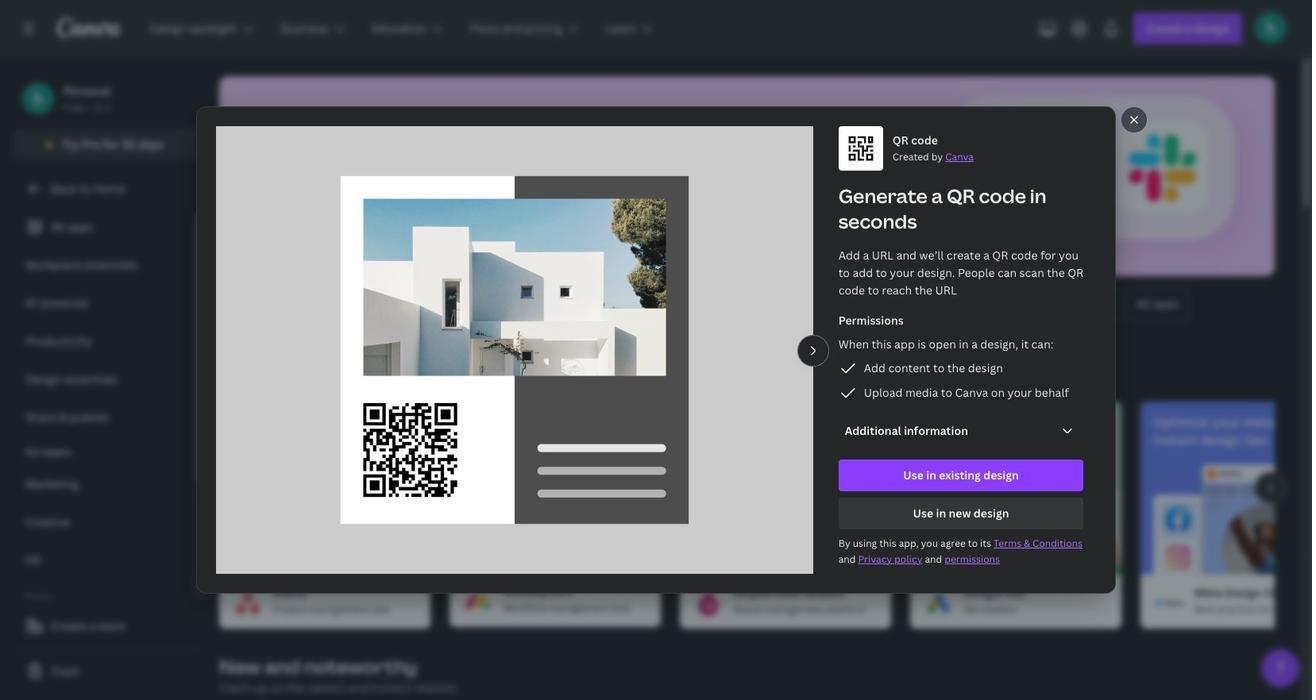 Task type: describe. For each thing, give the bounding box(es) containing it.
Input field to search for apps search field
[[251, 290, 495, 320]]

acquia dam (widen) image
[[680, 462, 891, 575]]

an image of the canva logo, a plus sign and the slack logo image
[[938, 76, 1275, 276]]

1 vertical spatial asana image
[[232, 588, 264, 619]]

0 vertical spatial google ads image
[[910, 462, 1121, 575]]

meta design check image
[[1140, 462, 1312, 575]]

0 vertical spatial asana image
[[219, 462, 430, 575]]



Task type: vqa. For each thing, say whether or not it's contained in the screenshot.
"See all"
no



Task type: locate. For each thing, give the bounding box(es) containing it.
1 vertical spatial google ads image
[[923, 588, 955, 619]]

meta design check image
[[1153, 588, 1185, 619]]

top level navigation element
[[140, 13, 670, 44]]

0 vertical spatial monday.com image
[[450, 461, 661, 573]]

google ads image
[[910, 462, 1121, 575], [923, 588, 955, 619]]

monday.com image
[[450, 461, 661, 573], [462, 586, 494, 618]]

list
[[13, 211, 195, 434], [838, 359, 1083, 403], [13, 469, 195, 615]]

1 vertical spatial monday.com image
[[462, 586, 494, 618]]

acquia dam (widen) image
[[693, 588, 724, 619]]

asana image
[[219, 462, 430, 575], [232, 588, 264, 619]]



